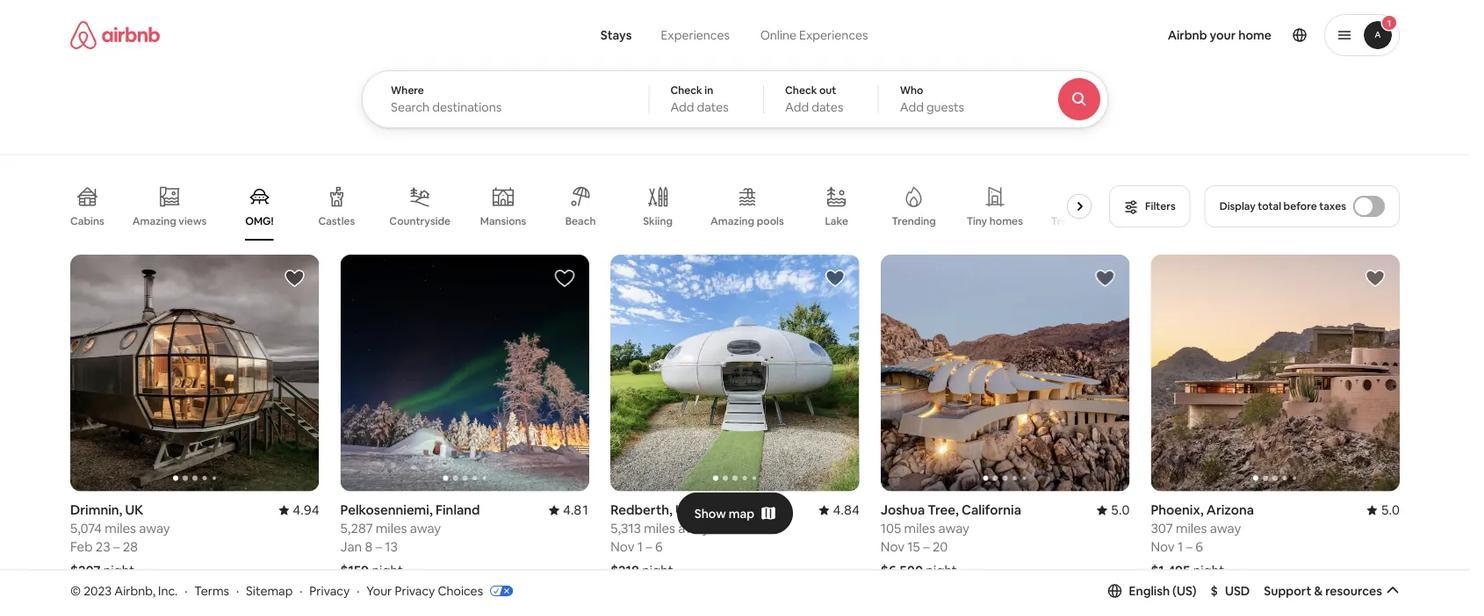 Task type: vqa. For each thing, say whether or not it's contained in the screenshot.


Task type: locate. For each thing, give the bounding box(es) containing it.
privacy
[[310, 583, 350, 599], [395, 583, 435, 599]]

– right 23
[[113, 539, 120, 556]]

away inside "drimnin, uk 5,074 miles away feb 23 – 28 $207 night"
[[139, 520, 170, 537]]

check left in
[[671, 83, 703, 97]]

miles up 15
[[905, 520, 936, 537]]

4 away from the left
[[939, 520, 970, 537]]

&
[[1315, 583, 1323, 599]]

night inside "drimnin, uk 5,074 miles away feb 23 – 28 $207 night"
[[103, 562, 135, 579]]

– right 8 at the left
[[376, 539, 382, 556]]

away inside phoenix, arizona 307 miles away nov 1 – 6 $1,495 night
[[1211, 520, 1242, 537]]

add to wishlist: redberth, uk image
[[825, 268, 846, 289]]

group
[[70, 172, 1109, 241], [70, 255, 319, 492], [341, 255, 590, 492], [611, 255, 860, 492], [881, 255, 1130, 492], [1151, 255, 1401, 492]]

amazing for amazing views
[[132, 214, 176, 228]]

amazing
[[132, 214, 176, 228], [711, 214, 755, 228]]

display total before taxes button
[[1205, 185, 1401, 228]]

miles inside phoenix, arizona 307 miles away nov 1 – 6 $1,495 night
[[1176, 520, 1208, 537]]

2 dates from the left
[[812, 99, 844, 115]]

night for $159
[[372, 562, 403, 579]]

add inside check out add dates
[[786, 99, 809, 115]]

add down 'experiences' button
[[671, 99, 695, 115]]

sitemap
[[246, 583, 293, 599]]

miles down redberth,
[[644, 520, 676, 537]]

night
[[103, 562, 135, 579], [372, 562, 403, 579], [642, 562, 674, 579], [926, 562, 958, 579], [1194, 562, 1225, 579]]

1
[[1388, 17, 1392, 29], [638, 539, 643, 556], [1178, 539, 1184, 556]]

away down tree,
[[939, 520, 970, 537]]

2 add from the left
[[786, 99, 809, 115]]

– inside pelkosenniemi, finland 5,287 miles away jan 8 – 13 $159 night
[[376, 539, 382, 556]]

usd
[[1226, 583, 1251, 599]]

experiences inside button
[[661, 27, 730, 43]]

privacy link
[[310, 583, 350, 599]]

resources
[[1326, 583, 1383, 599]]

phoenix,
[[1151, 502, 1204, 519]]

home
[[1239, 27, 1272, 43]]

check in add dates
[[671, 83, 729, 115]]

1 horizontal spatial dates
[[812, 99, 844, 115]]

stays tab panel
[[362, 70, 1157, 128]]

inc.
[[158, 583, 178, 599]]

© 2023 airbnb, inc. ·
[[70, 583, 188, 599]]

jan
[[341, 539, 362, 556]]

0 horizontal spatial nov
[[611, 539, 635, 556]]

filters
[[1146, 199, 1176, 213]]

show map button
[[677, 493, 794, 535]]

1 horizontal spatial 5.0
[[1382, 502, 1401, 519]]

1 · from the left
[[185, 583, 188, 599]]

airbnb,
[[114, 583, 155, 599]]

add down who
[[900, 99, 924, 115]]

4.84 out of 5 average rating image
[[819, 502, 860, 519]]

phoenix, arizona 307 miles away nov 1 – 6 $1,495 night
[[1151, 502, 1255, 579]]

15
[[908, 539, 921, 556]]

Where field
[[391, 99, 621, 115]]

2 away from the left
[[410, 520, 441, 537]]

dates inside check out add dates
[[812, 99, 844, 115]]

2 miles from the left
[[376, 520, 407, 537]]

night inside pelkosenniemi, finland 5,287 miles away jan 8 – 13 $159 night
[[372, 562, 403, 579]]

1 check from the left
[[671, 83, 703, 97]]

6 inside phoenix, arizona 307 miles away nov 1 – 6 $1,495 night
[[1196, 539, 1204, 556]]

1 – from the left
[[113, 539, 120, 556]]

3 night from the left
[[642, 562, 674, 579]]

miles inside redberth, uk 5,313 miles away nov 1 – 6 $218 night
[[644, 520, 676, 537]]

0 horizontal spatial add
[[671, 99, 695, 115]]

– right 15
[[924, 539, 930, 556]]

nov inside phoenix, arizona 307 miles away nov 1 – 6 $1,495 night
[[1151, 539, 1175, 556]]

3 – from the left
[[646, 539, 653, 556]]

1 dates from the left
[[697, 99, 729, 115]]

– down redberth,
[[646, 539, 653, 556]]

2 – from the left
[[376, 539, 382, 556]]

add
[[671, 99, 695, 115], [786, 99, 809, 115], [900, 99, 924, 115]]

1 5.0 from the left
[[1112, 502, 1130, 519]]

1 uk from the left
[[125, 502, 144, 519]]

2 night from the left
[[372, 562, 403, 579]]

group for pelkosenniemi, finland 5,287 miles away jan 8 – 13 $159 night
[[341, 255, 590, 492]]

privacy down $159
[[310, 583, 350, 599]]

away down finland
[[410, 520, 441, 537]]

1 horizontal spatial add
[[786, 99, 809, 115]]

1 add from the left
[[671, 99, 695, 115]]

–
[[113, 539, 120, 556], [376, 539, 382, 556], [646, 539, 653, 556], [924, 539, 930, 556], [1187, 539, 1193, 556]]

finland
[[436, 502, 480, 519]]

night for $207
[[103, 562, 135, 579]]

2 privacy from the left
[[395, 583, 435, 599]]

add inside check in add dates
[[671, 99, 695, 115]]

1 for phoenix, arizona 307 miles away nov 1 – 6 $1,495 night
[[1178, 539, 1184, 556]]

23
[[96, 539, 110, 556]]

night up your
[[372, 562, 403, 579]]

$
[[1211, 583, 1219, 599]]

dates down out
[[812, 99, 844, 115]]

nov down 307
[[1151, 539, 1175, 556]]

uk for redberth, uk
[[676, 502, 694, 519]]

4 miles from the left
[[905, 520, 936, 537]]

– inside "drimnin, uk 5,074 miles away feb 23 – 28 $207 night"
[[113, 539, 120, 556]]

1 night from the left
[[103, 562, 135, 579]]

add to wishlist: drimnin, uk image
[[284, 268, 305, 289]]

night up © 2023 airbnb, inc. ·
[[103, 562, 135, 579]]

add down online experiences
[[786, 99, 809, 115]]

uk left show
[[676, 502, 694, 519]]

4 night from the left
[[926, 562, 958, 579]]

experiences
[[661, 27, 730, 43], [800, 27, 869, 43]]

dates down in
[[697, 99, 729, 115]]

· left "privacy" link in the bottom left of the page
[[300, 583, 303, 599]]

2 uk from the left
[[676, 502, 694, 519]]

tiny homes
[[967, 214, 1024, 228]]

– inside redberth, uk 5,313 miles away nov 1 – 6 $218 night
[[646, 539, 653, 556]]

1 horizontal spatial amazing
[[711, 214, 755, 228]]

guests
[[927, 99, 965, 115]]

away for 307 miles away
[[1211, 520, 1242, 537]]

dates for check in add dates
[[697, 99, 729, 115]]

3 miles from the left
[[644, 520, 676, 537]]

nov
[[611, 539, 635, 556], [881, 539, 905, 556], [1151, 539, 1175, 556]]

miles inside pelkosenniemi, finland 5,287 miles away jan 8 – 13 $159 night
[[376, 520, 407, 537]]

miles for 5,313
[[644, 520, 676, 537]]

6 down redberth,
[[656, 539, 663, 556]]

check out add dates
[[786, 83, 844, 115]]

your privacy choices
[[367, 583, 483, 599]]

check inside check out add dates
[[786, 83, 818, 97]]

5.0
[[1112, 502, 1130, 519], [1382, 502, 1401, 519]]

0 horizontal spatial privacy
[[310, 583, 350, 599]]

night up $ on the right
[[1194, 562, 1225, 579]]

miles
[[105, 520, 136, 537], [376, 520, 407, 537], [644, 520, 676, 537], [905, 520, 936, 537], [1176, 520, 1208, 537]]

1 horizontal spatial nov
[[881, 539, 905, 556]]

– for 307
[[1187, 539, 1193, 556]]

night inside phoenix, arizona 307 miles away nov 1 – 6 $1,495 night
[[1194, 562, 1225, 579]]

0 horizontal spatial dates
[[697, 99, 729, 115]]

5 miles from the left
[[1176, 520, 1208, 537]]

1 horizontal spatial 1
[[1178, 539, 1184, 556]]

privacy right your
[[395, 583, 435, 599]]

None search field
[[362, 0, 1157, 128]]

2 horizontal spatial add
[[900, 99, 924, 115]]

2 6 from the left
[[1196, 539, 1204, 556]]

omg!
[[245, 214, 274, 228]]

experiences up in
[[661, 27, 730, 43]]

away left map
[[679, 520, 710, 537]]

feb
[[70, 539, 93, 556]]

6 for $218
[[656, 539, 663, 556]]

(us)
[[1173, 583, 1197, 599]]

dates inside check in add dates
[[697, 99, 729, 115]]

1 inside phoenix, arizona 307 miles away nov 1 – 6 $1,495 night
[[1178, 539, 1184, 556]]

views
[[179, 214, 207, 228]]

4 – from the left
[[924, 539, 930, 556]]

4.94 out of 5 average rating image
[[279, 502, 319, 519]]

5 night from the left
[[1194, 562, 1225, 579]]

– inside phoenix, arizona 307 miles away nov 1 – 6 $1,495 night
[[1187, 539, 1193, 556]]

1 inside redberth, uk 5,313 miles away nov 1 – 6 $218 night
[[638, 539, 643, 556]]

away
[[139, 520, 170, 537], [410, 520, 441, 537], [679, 520, 710, 537], [939, 520, 970, 537], [1211, 520, 1242, 537]]

what can we help you find? tab list
[[587, 18, 745, 53]]

english (us) button
[[1109, 583, 1197, 599]]

4 · from the left
[[357, 583, 360, 599]]

nov down 5,313
[[611, 539, 635, 556]]

0 horizontal spatial 6
[[656, 539, 663, 556]]

away inside pelkosenniemi, finland 5,287 miles away jan 8 – 13 $159 night
[[410, 520, 441, 537]]

check left out
[[786, 83, 818, 97]]

1 experiences from the left
[[661, 27, 730, 43]]

amazing left pools
[[711, 214, 755, 228]]

night down 20
[[926, 562, 958, 579]]

0 horizontal spatial 1
[[638, 539, 643, 556]]

add to wishlist: pelkosenniemi, finland image
[[555, 268, 576, 289]]

1 horizontal spatial check
[[786, 83, 818, 97]]

3 nov from the left
[[1151, 539, 1175, 556]]

online experiences
[[761, 27, 869, 43]]

6 inside redberth, uk 5,313 miles away nov 1 – 6 $218 night
[[656, 539, 663, 556]]

2 nov from the left
[[881, 539, 905, 556]]

cabins
[[70, 214, 104, 228]]

away for 5,313 miles away
[[679, 520, 710, 537]]

5 – from the left
[[1187, 539, 1193, 556]]

out
[[820, 83, 837, 97]]

castles
[[318, 214, 355, 228]]

miles inside "drimnin, uk 5,074 miles away feb 23 – 28 $207 night"
[[105, 520, 136, 537]]

– for 5,313
[[646, 539, 653, 556]]

uk up 28
[[125, 502, 144, 519]]

0 horizontal spatial check
[[671, 83, 703, 97]]

1 horizontal spatial uk
[[676, 502, 694, 519]]

drimnin,
[[70, 502, 122, 519]]

1 horizontal spatial privacy
[[395, 583, 435, 599]]

nov for 5,313 miles away
[[611, 539, 635, 556]]

night right $218
[[642, 562, 674, 579]]

uk inside redberth, uk 5,313 miles away nov 1 – 6 $218 night
[[676, 502, 694, 519]]

– up $1,495
[[1187, 539, 1193, 556]]

english (us)
[[1130, 583, 1197, 599]]

online
[[761, 27, 797, 43]]

·
[[185, 583, 188, 599], [236, 583, 239, 599], [300, 583, 303, 599], [357, 583, 360, 599]]

1 horizontal spatial 6
[[1196, 539, 1204, 556]]

6
[[656, 539, 663, 556], [1196, 539, 1204, 556]]

2 horizontal spatial 1
[[1388, 17, 1392, 29]]

2 5.0 from the left
[[1382, 502, 1401, 519]]

miles up 28
[[105, 520, 136, 537]]

6 down 'phoenix,'
[[1196, 539, 1204, 556]]

your privacy choices link
[[367, 583, 513, 600]]

1 6 from the left
[[656, 539, 663, 556]]

1 away from the left
[[139, 520, 170, 537]]

away for 5,287 miles away
[[410, 520, 441, 537]]

1 nov from the left
[[611, 539, 635, 556]]

miles down 'phoenix,'
[[1176, 520, 1208, 537]]

5.0 for joshua tree, california 105 miles away nov 15 – 20 $6,500 night
[[1112, 502, 1130, 519]]

nov down 105
[[881, 539, 905, 556]]

5 away from the left
[[1211, 520, 1242, 537]]

0 horizontal spatial amazing
[[132, 214, 176, 228]]

drimnin, uk 5,074 miles away feb 23 – 28 $207 night
[[70, 502, 170, 579]]

2 check from the left
[[786, 83, 818, 97]]

0 horizontal spatial uk
[[125, 502, 144, 519]]

skiing
[[643, 214, 673, 228]]

$159
[[341, 562, 369, 579]]

0 horizontal spatial experiences
[[661, 27, 730, 43]]

dates
[[697, 99, 729, 115], [812, 99, 844, 115]]

miles up '13'
[[376, 520, 407, 537]]

away inside redberth, uk 5,313 miles away nov 1 – 6 $218 night
[[679, 520, 710, 537]]

check inside check in add dates
[[671, 83, 703, 97]]

nov inside redberth, uk 5,313 miles away nov 1 – 6 $218 night
[[611, 539, 635, 556]]

dates for check out add dates
[[812, 99, 844, 115]]

5.0 out of 5 average rating image
[[1368, 502, 1401, 519]]

– inside joshua tree, california 105 miles away nov 15 – 20 $6,500 night
[[924, 539, 930, 556]]

uk
[[125, 502, 144, 519], [676, 502, 694, 519]]

· right inc.
[[185, 583, 188, 599]]

amazing left views
[[132, 214, 176, 228]]

miles for 5,074
[[105, 520, 136, 537]]

· down $159
[[357, 583, 360, 599]]

group containing amazing views
[[70, 172, 1109, 241]]

3 add from the left
[[900, 99, 924, 115]]

miles inside joshua tree, california 105 miles away nov 15 – 20 $6,500 night
[[905, 520, 936, 537]]

experiences right online
[[800, 27, 869, 43]]

0 horizontal spatial 5.0
[[1112, 502, 1130, 519]]

away down arizona
[[1211, 520, 1242, 537]]

treehouses
[[1052, 214, 1109, 228]]

2 horizontal spatial nov
[[1151, 539, 1175, 556]]

night inside redberth, uk 5,313 miles away nov 1 – 6 $218 night
[[642, 562, 674, 579]]

3 · from the left
[[300, 583, 303, 599]]

3 away from the left
[[679, 520, 710, 537]]

pelkosenniemi,
[[341, 502, 433, 519]]

1 horizontal spatial experiences
[[800, 27, 869, 43]]

1 miles from the left
[[105, 520, 136, 537]]

terms link
[[194, 583, 229, 599]]

2 experiences from the left
[[800, 27, 869, 43]]

uk inside "drimnin, uk 5,074 miles away feb 23 – 28 $207 night"
[[125, 502, 144, 519]]

· right terms link
[[236, 583, 239, 599]]

away up inc.
[[139, 520, 170, 537]]

sitemap link
[[246, 583, 293, 599]]



Task type: describe. For each thing, give the bounding box(es) containing it.
1 privacy from the left
[[310, 583, 350, 599]]

homes
[[990, 214, 1024, 228]]

countryside
[[390, 214, 451, 228]]

redberth,
[[611, 502, 673, 519]]

4.81
[[563, 502, 590, 519]]

display total before taxes
[[1220, 199, 1347, 213]]

105
[[881, 520, 902, 537]]

miles for 5,287
[[376, 520, 407, 537]]

amazing pools
[[711, 214, 784, 228]]

5,074
[[70, 520, 102, 537]]

show
[[695, 506, 727, 522]]

night for $1,495
[[1194, 562, 1225, 579]]

joshua
[[881, 502, 925, 519]]

terms
[[194, 583, 229, 599]]

1 for redberth, uk 5,313 miles away nov 1 – 6 $218 night
[[638, 539, 643, 556]]

stays
[[601, 27, 632, 43]]

before
[[1284, 199, 1318, 213]]

away inside joshua tree, california 105 miles away nov 15 – 20 $6,500 night
[[939, 520, 970, 537]]

online experiences link
[[745, 18, 884, 53]]

group for joshua tree, california 105 miles away nov 15 – 20 $6,500 night
[[881, 255, 1130, 492]]

amazing views
[[132, 214, 207, 228]]

5.0 for phoenix, arizona 307 miles away nov 1 – 6 $1,495 night
[[1382, 502, 1401, 519]]

where
[[391, 83, 424, 97]]

6 for $1,495
[[1196, 539, 1204, 556]]

airbnb your home
[[1168, 27, 1272, 43]]

tiny
[[967, 214, 988, 228]]

group for phoenix, arizona 307 miles away nov 1 – 6 $1,495 night
[[1151, 255, 1401, 492]]

check for check out add dates
[[786, 83, 818, 97]]

$218
[[611, 562, 640, 579]]

in
[[705, 83, 714, 97]]

4.81 out of 5 average rating image
[[549, 502, 590, 519]]

support
[[1265, 583, 1312, 599]]

stays button
[[587, 18, 646, 53]]

taxes
[[1320, 199, 1347, 213]]

lake
[[826, 214, 849, 228]]

profile element
[[911, 0, 1401, 70]]

307
[[1151, 520, 1174, 537]]

group for drimnin, uk 5,074 miles away feb 23 – 28 $207 night
[[70, 255, 319, 492]]

your
[[1210, 27, 1237, 43]]

$6,500
[[881, 562, 924, 579]]

pelkosenniemi, finland 5,287 miles away jan 8 – 13 $159 night
[[341, 502, 480, 579]]

add to wishlist: phoenix, arizona image
[[1365, 268, 1387, 289]]

nov for 307 miles away
[[1151, 539, 1175, 556]]

13
[[385, 539, 398, 556]]

nov inside joshua tree, california 105 miles away nov 15 – 20 $6,500 night
[[881, 539, 905, 556]]

uk for drimnin, uk
[[125, 502, 144, 519]]

1 inside dropdown button
[[1388, 17, 1392, 29]]

total
[[1259, 199, 1282, 213]]

map
[[729, 506, 755, 522]]

5,287
[[341, 520, 373, 537]]

add for check out add dates
[[786, 99, 809, 115]]

beach
[[566, 214, 596, 228]]

5.0 out of 5 average rating image
[[1098, 502, 1130, 519]]

5,313
[[611, 520, 641, 537]]

group for redberth, uk 5,313 miles away nov 1 – 6 $218 night
[[611, 255, 860, 492]]

support & resources button
[[1265, 583, 1401, 599]]

support & resources
[[1265, 583, 1383, 599]]

$1,495
[[1151, 562, 1191, 579]]

add for check in add dates
[[671, 99, 695, 115]]

4.84
[[833, 502, 860, 519]]

2023
[[84, 583, 112, 599]]

20
[[933, 539, 948, 556]]

airbnb your home link
[[1158, 17, 1283, 54]]

experiences button
[[646, 18, 745, 53]]

choices
[[438, 583, 483, 599]]

$ usd
[[1211, 583, 1251, 599]]

pools
[[757, 214, 784, 228]]

airbnb
[[1168, 27, 1208, 43]]

none search field containing stays
[[362, 0, 1157, 128]]

redberth, uk 5,313 miles away nov 1 – 6 $218 night
[[611, 502, 710, 579]]

night inside joshua tree, california 105 miles away nov 15 – 20 $6,500 night
[[926, 562, 958, 579]]

miles for 307
[[1176, 520, 1208, 537]]

terms · sitemap · privacy ·
[[194, 583, 360, 599]]

– for 5,287
[[376, 539, 382, 556]]

– for 5,074
[[113, 539, 120, 556]]

away for 5,074 miles away
[[139, 520, 170, 537]]

28
[[123, 539, 138, 556]]

add to wishlist: joshua tree, california image
[[1095, 268, 1116, 289]]

mansions
[[480, 214, 527, 228]]

1 button
[[1325, 14, 1401, 56]]

night for $218
[[642, 562, 674, 579]]

who
[[900, 83, 924, 97]]

2 · from the left
[[236, 583, 239, 599]]

8
[[365, 539, 373, 556]]

your
[[367, 583, 392, 599]]

arizona
[[1207, 502, 1255, 519]]

show map
[[695, 506, 755, 522]]

who add guests
[[900, 83, 965, 115]]

joshua tree, california 105 miles away nov 15 – 20 $6,500 night
[[881, 502, 1022, 579]]

check for check in add dates
[[671, 83, 703, 97]]

tree,
[[928, 502, 959, 519]]

filters button
[[1110, 185, 1191, 228]]

add inside who add guests
[[900, 99, 924, 115]]

display
[[1220, 199, 1256, 213]]

©
[[70, 583, 81, 599]]

amazing for amazing pools
[[711, 214, 755, 228]]

trending
[[892, 214, 937, 228]]



